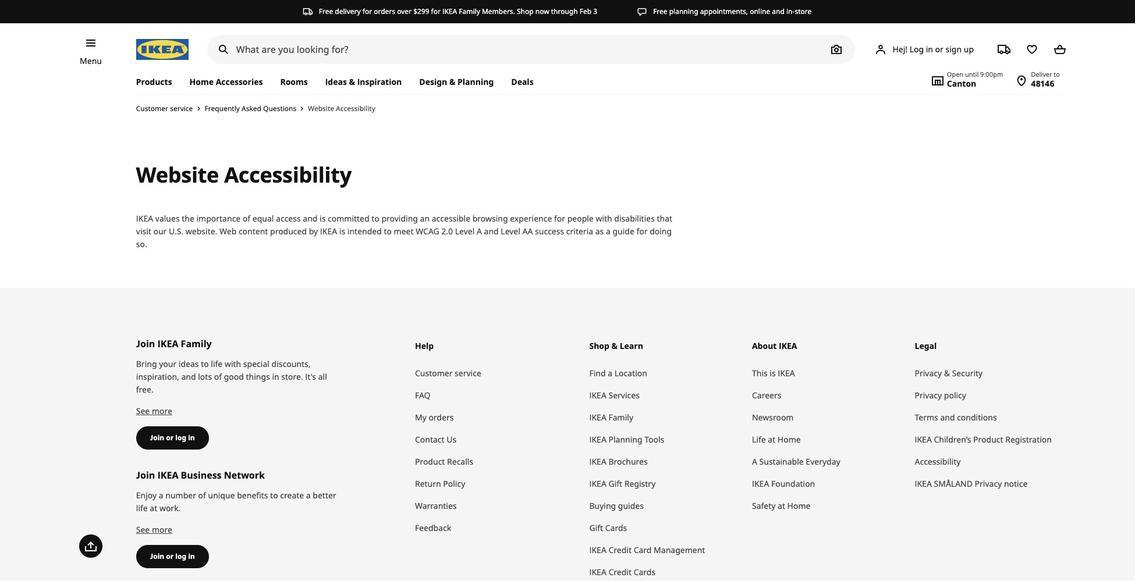 Task type: locate. For each thing, give the bounding box(es) containing it.
or for business
[[166, 552, 174, 562]]

join down work.
[[150, 552, 164, 562]]

1 join or log in button from the top
[[136, 427, 209, 450]]

design
[[420, 76, 447, 87]]

1 see more link from the top
[[136, 406, 172, 417]]

2 join or log in button from the top
[[136, 546, 209, 569]]

1 horizontal spatial customer service link
[[415, 363, 578, 385]]

service down "products" link
[[170, 104, 193, 114]]

0 vertical spatial website
[[308, 104, 334, 113]]

credit down ikea credit card management
[[609, 567, 632, 578]]

0 horizontal spatial customer service link
[[136, 104, 193, 114]]

privacy policy
[[915, 390, 967, 401]]

1 vertical spatial a
[[752, 456, 758, 468]]

equal
[[253, 213, 274, 224]]

is left committed
[[320, 213, 326, 224]]

1 log from the top
[[175, 433, 186, 443]]

0 vertical spatial product
[[974, 434, 1004, 445]]

1 horizontal spatial at
[[768, 434, 776, 445]]

credit
[[609, 545, 632, 556], [609, 567, 632, 578]]

0 horizontal spatial level
[[455, 226, 475, 237]]

1 vertical spatial orders
[[429, 412, 454, 423]]

product recalls link
[[415, 451, 578, 473]]

a inside the find a location link
[[608, 368, 613, 379]]

safety at home link
[[752, 495, 904, 518]]

2 level from the left
[[501, 226, 521, 237]]

ikea foundation link
[[752, 473, 904, 495]]

and inside the bring your ideas to life with special discounts, inspiration, and lots of good things in store. it's all free.
[[181, 371, 196, 383]]

0 vertical spatial life
[[211, 359, 223, 370]]

log for family
[[175, 433, 186, 443]]

privacy down accessibility link at the right bottom of the page
[[975, 479, 1002, 490]]

gift
[[609, 479, 623, 490], [590, 523, 603, 534]]

of left unique
[[198, 490, 206, 501]]

planning right design
[[458, 76, 494, 87]]

join or log in for business
[[150, 552, 195, 562]]

0 vertical spatial join or log in
[[150, 433, 195, 443]]

appointments,
[[700, 6, 748, 16]]

see down free.
[[136, 406, 150, 417]]

hej! log in or sign up link
[[860, 38, 988, 61]]

free
[[319, 6, 333, 16], [654, 6, 668, 16]]

level left aa
[[501, 226, 521, 237]]

and right terms
[[941, 412, 955, 423]]

content
[[239, 226, 268, 237]]

credit inside ikea credit cards link
[[609, 567, 632, 578]]

0 horizontal spatial family
[[181, 338, 212, 351]]

level
[[455, 226, 475, 237], [501, 226, 521, 237]]

website up values
[[136, 161, 219, 189]]

0 vertical spatial privacy
[[915, 368, 942, 379]]

is
[[320, 213, 326, 224], [339, 226, 345, 237], [770, 368, 776, 379]]

& right design
[[450, 76, 456, 87]]

home down foundation
[[788, 501, 811, 512]]

at for life
[[768, 434, 776, 445]]

family left members.
[[459, 6, 480, 16]]

safety at home
[[752, 501, 811, 512]]

service up faq link
[[455, 368, 482, 379]]

join or log in down work.
[[150, 552, 195, 562]]

0 horizontal spatial cards
[[606, 523, 627, 534]]

0 vertical spatial customer service link
[[136, 104, 193, 114]]

to
[[1054, 70, 1061, 79], [372, 213, 380, 224], [384, 226, 392, 237], [201, 359, 209, 370], [270, 490, 278, 501]]

free for free delivery for orders over $299 for ikea family members. shop now through feb 3
[[319, 6, 333, 16]]

see down enjoy
[[136, 525, 150, 536]]

0 vertical spatial orders
[[374, 6, 395, 16]]

0 vertical spatial log
[[175, 433, 186, 443]]

join or log in button for business
[[136, 546, 209, 569]]

customer service up the faq on the left
[[415, 368, 482, 379]]

0 horizontal spatial customer
[[136, 104, 168, 114]]

1 vertical spatial credit
[[609, 567, 632, 578]]

join up bring
[[136, 338, 155, 351]]

0 vertical spatial customer
[[136, 104, 168, 114]]

home accessories link
[[181, 70, 272, 94]]

0 vertical spatial more
[[152, 406, 172, 417]]

a inside ikea values the importance of equal access and is committed to providing an accessible browsing experience for people with disabilities that visit our u.s. website. web content produced by ikea is intended to meet wcag 2.0 level a and level aa success criteria as a guide for doing so.
[[477, 226, 482, 237]]

free left planning
[[654, 6, 668, 16]]

0 horizontal spatial &
[[349, 76, 355, 87]]

inspiration,
[[136, 371, 179, 383]]

free delivery for orders over $299 for ikea family members. shop now through feb 3
[[319, 6, 598, 16]]

see more down work.
[[136, 525, 172, 536]]

produced
[[270, 226, 307, 237]]

1 horizontal spatial life
[[211, 359, 223, 370]]

privacy up privacy policy
[[915, 368, 942, 379]]

0 vertical spatial credit
[[609, 545, 632, 556]]

Search by product text field
[[207, 35, 856, 64]]

None search field
[[207, 35, 856, 64]]

0 vertical spatial see more
[[136, 406, 172, 417]]

&
[[349, 76, 355, 87], [450, 76, 456, 87], [945, 368, 950, 379]]

1 vertical spatial join or log in
[[150, 552, 195, 562]]

0 horizontal spatial a
[[477, 226, 482, 237]]

2 vertical spatial is
[[770, 368, 776, 379]]

1 vertical spatial see more
[[136, 525, 172, 536]]

or left the "sign" at the top right
[[936, 43, 944, 55]]

1 horizontal spatial with
[[596, 213, 613, 224]]

life up lots on the bottom left
[[211, 359, 223, 370]]

customer up the faq on the left
[[415, 368, 453, 379]]

home inside safety at home link
[[788, 501, 811, 512]]

credit up the ikea credit cards at the right bottom
[[609, 545, 632, 556]]

is right this
[[770, 368, 776, 379]]

1 vertical spatial customer
[[415, 368, 453, 379]]

0 horizontal spatial customer service
[[136, 104, 193, 114]]

1 credit from the top
[[609, 545, 632, 556]]

1 vertical spatial accessibility
[[224, 161, 352, 189]]

2 log from the top
[[175, 552, 186, 562]]

2 join or log in from the top
[[150, 552, 195, 562]]

0 vertical spatial is
[[320, 213, 326, 224]]

1 vertical spatial privacy
[[915, 390, 942, 401]]

2 free from the left
[[654, 6, 668, 16]]

see more link down work.
[[136, 525, 172, 536]]

1 vertical spatial gift
[[590, 523, 603, 534]]

is down committed
[[339, 226, 345, 237]]

to inside enjoy a number of unique benefits to create a better life at work.
[[270, 490, 278, 501]]

to inside the bring your ideas to life with special discounts, inspiration, and lots of good things in store. it's all free.
[[201, 359, 209, 370]]

ikea values the importance of equal access and is committed to providing an accessible browsing experience for people with disabilities that visit our u.s. website. web content produced by ikea is intended to meet wcag 2.0 level a and level aa success criteria as a guide for doing so.
[[136, 213, 673, 250]]

bring your ideas to life with special discounts, inspiration, and lots of good things in store. it's all free.
[[136, 359, 327, 395]]

for up success at the left top of the page
[[554, 213, 566, 224]]

questions
[[263, 104, 297, 114]]

product
[[974, 434, 1004, 445], [415, 456, 445, 468]]

hej!
[[893, 43, 908, 55]]

2 see from the top
[[136, 525, 150, 536]]

committed
[[328, 213, 370, 224]]

cards down "card"
[[634, 567, 656, 578]]

business
[[181, 469, 222, 482]]

cards down buying guides
[[606, 523, 627, 534]]

a down life
[[752, 456, 758, 468]]

home up the 'frequently'
[[190, 76, 214, 87]]

accessibility down ideas & inspiration "link"
[[336, 104, 376, 113]]

better
[[313, 490, 336, 501]]

more down work.
[[152, 525, 172, 536]]

see more link down free.
[[136, 406, 172, 417]]

at right life
[[768, 434, 776, 445]]

and down browsing
[[484, 226, 499, 237]]

brochures
[[609, 456, 648, 468]]

1 vertical spatial life
[[136, 503, 148, 514]]

product down terms and conditions link at right bottom
[[974, 434, 1004, 445]]

0 vertical spatial of
[[243, 213, 251, 224]]

and down ideas
[[181, 371, 196, 383]]

ikea inside "link"
[[752, 479, 770, 490]]

2 vertical spatial family
[[609, 412, 634, 423]]

ikea credit cards
[[590, 567, 656, 578]]

1 see from the top
[[136, 406, 150, 417]]

access
[[276, 213, 301, 224]]

a right find at right bottom
[[608, 368, 613, 379]]

0 horizontal spatial life
[[136, 503, 148, 514]]

credit inside 'ikea credit card management' link
[[609, 545, 632, 556]]

shop
[[517, 6, 534, 16]]

return policy link
[[415, 473, 578, 495]]

2 vertical spatial privacy
[[975, 479, 1002, 490]]

as
[[596, 226, 604, 237]]

0 horizontal spatial at
[[150, 503, 157, 514]]

customer down products
[[136, 104, 168, 114]]

join or log in button down work.
[[136, 546, 209, 569]]

family up ideas
[[181, 338, 212, 351]]

home for safety
[[788, 501, 811, 512]]

1 horizontal spatial website
[[308, 104, 334, 113]]

1 vertical spatial join or log in button
[[136, 546, 209, 569]]

online
[[750, 6, 771, 16]]

an
[[420, 213, 430, 224]]

policy
[[443, 479, 466, 490]]

1 vertical spatial see
[[136, 525, 150, 536]]

this is ikea
[[752, 368, 795, 379]]

of right lots on the bottom left
[[214, 371, 222, 383]]

home inside life at home link
[[778, 434, 801, 445]]

2 see more from the top
[[136, 525, 172, 536]]

customer service link down "products" link
[[136, 104, 193, 114]]

2 horizontal spatial at
[[778, 501, 786, 512]]

in inside the bring your ideas to life with special discounts, inspiration, and lots of good things in store. it's all free.
[[272, 371, 279, 383]]

to left "create"
[[270, 490, 278, 501]]

1 join or log in from the top
[[150, 433, 195, 443]]

privacy for privacy & security
[[915, 368, 942, 379]]

family
[[459, 6, 480, 16], [181, 338, 212, 351], [609, 412, 634, 423]]

1 vertical spatial family
[[181, 338, 212, 351]]

log down work.
[[175, 552, 186, 562]]

planning inside the ikea planning tools link
[[609, 434, 643, 445]]

3
[[594, 6, 598, 16]]

up
[[964, 43, 974, 55]]

a right as
[[606, 226, 611, 237]]

life down enjoy
[[136, 503, 148, 514]]

ikea children's product registration link
[[915, 429, 1066, 451]]

aa
[[523, 226, 533, 237]]

0 vertical spatial see
[[136, 406, 150, 417]]

1 horizontal spatial planning
[[609, 434, 643, 445]]

1 horizontal spatial of
[[214, 371, 222, 383]]

find
[[590, 368, 606, 379]]

0 vertical spatial planning
[[458, 76, 494, 87]]

0 vertical spatial customer service
[[136, 104, 193, 114]]

log up join ikea business network
[[175, 433, 186, 443]]

for
[[363, 6, 372, 16], [431, 6, 441, 16], [554, 213, 566, 224], [637, 226, 648, 237]]

of up content
[[243, 213, 251, 224]]

1 vertical spatial with
[[225, 359, 241, 370]]

1 horizontal spatial free
[[654, 6, 668, 16]]

1 vertical spatial customer service
[[415, 368, 482, 379]]

0 vertical spatial website accessibility
[[308, 104, 376, 113]]

at down enjoy
[[150, 503, 157, 514]]

accessibility down children's on the bottom right
[[915, 456, 961, 468]]

with up as
[[596, 213, 613, 224]]

orders right my
[[429, 412, 454, 423]]

join
[[136, 338, 155, 351], [150, 433, 164, 443], [136, 469, 155, 482], [150, 552, 164, 562]]

in-
[[787, 6, 795, 16]]

at
[[768, 434, 776, 445], [778, 501, 786, 512], [150, 503, 157, 514]]

2 credit from the top
[[609, 567, 632, 578]]

registration
[[1006, 434, 1052, 445]]

& for design
[[450, 76, 456, 87]]

gift down 'buying'
[[590, 523, 603, 534]]

website down the ideas
[[308, 104, 334, 113]]

0 horizontal spatial free
[[319, 6, 333, 16]]

location
[[615, 368, 648, 379]]

planning up the brochures
[[609, 434, 643, 445]]

& right the ideas
[[349, 76, 355, 87]]

to right deliver
[[1054, 70, 1061, 79]]

credit for cards
[[609, 567, 632, 578]]

1 vertical spatial home
[[778, 434, 801, 445]]

2 vertical spatial accessibility
[[915, 456, 961, 468]]

with inside ikea values the importance of equal access and is committed to providing an accessible browsing experience for people with disabilities that visit our u.s. website. web content produced by ikea is intended to meet wcag 2.0 level a and level aa success criteria as a guide for doing so.
[[596, 213, 613, 224]]

join or log in up join ikea business network
[[150, 433, 195, 443]]

1 see more from the top
[[136, 406, 172, 417]]

home for life
[[778, 434, 801, 445]]

website accessibility up equal
[[136, 161, 352, 189]]

wcag
[[416, 226, 440, 237]]

or up join ikea business network
[[166, 433, 174, 443]]

0 vertical spatial a
[[477, 226, 482, 237]]

2 see more link from the top
[[136, 525, 172, 536]]

home up a sustainable everyday
[[778, 434, 801, 445]]

ikea planning tools
[[590, 434, 665, 445]]

1 horizontal spatial product
[[974, 434, 1004, 445]]

0 vertical spatial home
[[190, 76, 214, 87]]

at right safety
[[778, 501, 786, 512]]

1 more from the top
[[152, 406, 172, 417]]

with up good
[[225, 359, 241, 370]]

1 free from the left
[[319, 6, 333, 16]]

2 more from the top
[[152, 525, 172, 536]]

0 horizontal spatial with
[[225, 359, 241, 370]]

level right 2.0
[[455, 226, 475, 237]]

gift up buying guides
[[609, 479, 623, 490]]

deliver to 48146
[[1032, 70, 1061, 89]]

more down free.
[[152, 406, 172, 417]]

2 horizontal spatial of
[[243, 213, 251, 224]]

a right enjoy
[[159, 490, 163, 501]]

open until 9:00pm canton
[[947, 70, 1004, 89]]

a inside ikea values the importance of equal access and is committed to providing an accessible browsing experience for people with disabilities that visit our u.s. website. web content produced by ikea is intended to meet wcag 2.0 level a and level aa success criteria as a guide for doing so.
[[606, 226, 611, 237]]

web
[[220, 226, 237, 237]]

1 vertical spatial product
[[415, 456, 445, 468]]

ideas
[[179, 359, 199, 370]]

1 horizontal spatial is
[[339, 226, 345, 237]]

0 vertical spatial cards
[[606, 523, 627, 534]]

for right $299
[[431, 6, 441, 16]]

website accessibility down the ideas
[[308, 104, 376, 113]]

rooms link
[[272, 70, 317, 94]]

website accessibility
[[308, 104, 376, 113], [136, 161, 352, 189]]

a down browsing
[[477, 226, 482, 237]]

1 vertical spatial of
[[214, 371, 222, 383]]

2 vertical spatial home
[[788, 501, 811, 512]]

enjoy
[[136, 490, 157, 501]]

ikea credit cards link
[[590, 562, 741, 582]]

product down contact
[[415, 456, 445, 468]]

terms
[[915, 412, 939, 423]]

or down work.
[[166, 552, 174, 562]]

everyday
[[806, 456, 841, 468]]

recalls
[[447, 456, 474, 468]]

1 vertical spatial planning
[[609, 434, 643, 445]]

0 horizontal spatial is
[[320, 213, 326, 224]]

free planning appointments, online and in-store
[[654, 6, 812, 16]]

enjoy a number of unique benefits to create a better life at work.
[[136, 490, 336, 514]]

privacy for privacy policy
[[915, 390, 942, 401]]

0 vertical spatial service
[[170, 104, 193, 114]]

customer service link up my orders link
[[415, 363, 578, 385]]

accessibility up access
[[224, 161, 352, 189]]

see more down free.
[[136, 406, 172, 417]]

1 horizontal spatial cards
[[634, 567, 656, 578]]

0 horizontal spatial of
[[198, 490, 206, 501]]

family down services
[[609, 412, 634, 423]]

see for join ikea business network
[[136, 525, 150, 536]]

guide
[[613, 226, 635, 237]]

so.
[[136, 239, 147, 250]]

1 vertical spatial cards
[[634, 567, 656, 578]]

1 horizontal spatial level
[[501, 226, 521, 237]]

to up lots on the bottom left
[[201, 359, 209, 370]]

& inside "link"
[[349, 76, 355, 87]]

1 horizontal spatial &
[[450, 76, 456, 87]]

1 vertical spatial service
[[455, 368, 482, 379]]

or
[[936, 43, 944, 55], [166, 433, 174, 443], [166, 552, 174, 562]]

& left security
[[945, 368, 950, 379]]

1 horizontal spatial family
[[459, 6, 480, 16]]

cards
[[606, 523, 627, 534], [634, 567, 656, 578]]

0 vertical spatial accessibility
[[336, 104, 376, 113]]

of
[[243, 213, 251, 224], [214, 371, 222, 383], [198, 490, 206, 501]]

frequently
[[205, 104, 240, 114]]

2 horizontal spatial &
[[945, 368, 950, 379]]

join or log in button for family
[[136, 427, 209, 450]]

0 vertical spatial family
[[459, 6, 480, 16]]

2 vertical spatial or
[[166, 552, 174, 562]]

48146
[[1032, 78, 1055, 89]]

& for privacy
[[945, 368, 950, 379]]

newsroom link
[[752, 407, 904, 429]]

join or log in button up join ikea business network
[[136, 427, 209, 450]]

free left the 'delivery'
[[319, 6, 333, 16]]

see more
[[136, 406, 172, 417], [136, 525, 172, 536]]

orders left over
[[374, 6, 395, 16]]

privacy up terms
[[915, 390, 942, 401]]

see more for join ikea family
[[136, 406, 172, 417]]

0 vertical spatial join or log in button
[[136, 427, 209, 450]]

ideas & inspiration link
[[317, 70, 411, 94]]

1 vertical spatial website
[[136, 161, 219, 189]]

0 horizontal spatial planning
[[458, 76, 494, 87]]

2 vertical spatial of
[[198, 490, 206, 501]]

until
[[966, 70, 979, 79]]

my
[[415, 412, 427, 423]]

this is ikea link
[[752, 363, 904, 385]]

ideas & inspiration
[[325, 76, 402, 87]]

store.
[[281, 371, 303, 383]]

2.0
[[442, 226, 453, 237]]

customer service down "products" link
[[136, 104, 193, 114]]

1 horizontal spatial gift
[[609, 479, 623, 490]]



Task type: describe. For each thing, give the bounding box(es) containing it.
1 horizontal spatial orders
[[429, 412, 454, 423]]

1 horizontal spatial customer service
[[415, 368, 482, 379]]

for down the disabilities at top
[[637, 226, 648, 237]]

0 vertical spatial or
[[936, 43, 944, 55]]

frequently asked questions link
[[205, 104, 298, 114]]

a sustainable everyday
[[752, 456, 841, 468]]

product recalls
[[415, 456, 474, 468]]

see for join ikea family
[[136, 406, 150, 417]]

ikea logotype, go to start page image
[[136, 39, 189, 60]]

number
[[166, 490, 196, 501]]

1 vertical spatial website accessibility
[[136, 161, 352, 189]]

people
[[568, 213, 594, 224]]

delivery
[[335, 6, 361, 16]]

life at home link
[[752, 429, 904, 451]]

conditions
[[958, 412, 997, 423]]

at inside enjoy a number of unique benefits to create a better life at work.
[[150, 503, 157, 514]]

2 horizontal spatial family
[[609, 412, 634, 423]]

life at home
[[752, 434, 801, 445]]

ikea credit card management link
[[590, 540, 741, 562]]

browsing
[[473, 213, 508, 224]]

sign
[[946, 43, 962, 55]]

feedback
[[415, 523, 451, 534]]

log for business
[[175, 552, 186, 562]]

ikea credit card management
[[590, 545, 705, 556]]

home inside home accessories link
[[190, 76, 214, 87]]

1 vertical spatial is
[[339, 226, 345, 237]]

special
[[243, 359, 270, 370]]

ikea inside 'link'
[[590, 390, 607, 401]]

a left better
[[306, 490, 311, 501]]

intended
[[348, 226, 382, 237]]

management
[[654, 545, 705, 556]]

life inside enjoy a number of unique benefits to create a better life at work.
[[136, 503, 148, 514]]

terms and conditions
[[915, 412, 997, 423]]

network
[[224, 469, 265, 482]]

0 horizontal spatial service
[[170, 104, 193, 114]]

ikea gift registry
[[590, 479, 656, 490]]

see more link for join ikea family
[[136, 406, 172, 417]]

life
[[752, 434, 766, 445]]

1 horizontal spatial customer
[[415, 368, 453, 379]]

planning inside design & planning link
[[458, 76, 494, 87]]

providing
[[382, 213, 418, 224]]

join ikea family
[[136, 338, 212, 351]]

warranties
[[415, 501, 457, 512]]

products link
[[136, 70, 181, 94]]

for right the 'delivery'
[[363, 6, 372, 16]]

the
[[182, 213, 194, 224]]

return policy
[[415, 479, 466, 490]]

accessibility link
[[915, 451, 1066, 473]]

notice
[[1005, 479, 1028, 490]]

asked
[[242, 104, 261, 114]]

find a location link
[[590, 363, 741, 385]]

free for free planning appointments, online and in-store
[[654, 6, 668, 16]]

with inside the bring your ideas to life with special discounts, inspiration, and lots of good things in store. it's all free.
[[225, 359, 241, 370]]

foundation
[[772, 479, 816, 490]]

of inside enjoy a number of unique benefits to create a better life at work.
[[198, 490, 206, 501]]

accessories
[[216, 76, 263, 87]]

join ikea business network
[[136, 469, 265, 482]]

doing
[[650, 226, 672, 237]]

life inside the bring your ideas to life with special discounts, inspiration, and lots of good things in store. it's all free.
[[211, 359, 223, 370]]

join down free.
[[150, 433, 164, 443]]

more for business
[[152, 525, 172, 536]]

warranties link
[[415, 495, 578, 518]]

that
[[657, 213, 673, 224]]

benefits
[[237, 490, 268, 501]]

customer service link for the 'frequently asked questions' link
[[136, 104, 193, 114]]

now
[[536, 6, 550, 16]]

privacy policy link
[[915, 385, 1066, 407]]

tools
[[645, 434, 665, 445]]

contact
[[415, 434, 445, 445]]

ikea services link
[[590, 385, 741, 407]]

and left the in-
[[772, 6, 785, 16]]

deals link
[[503, 70, 543, 94]]

1 horizontal spatial service
[[455, 368, 482, 379]]

services
[[609, 390, 640, 401]]

careers
[[752, 390, 782, 401]]

terms and conditions link
[[915, 407, 1066, 429]]

safety
[[752, 501, 776, 512]]

buying guides
[[590, 501, 644, 512]]

0 horizontal spatial product
[[415, 456, 445, 468]]

products
[[136, 76, 172, 87]]

1 horizontal spatial a
[[752, 456, 758, 468]]

0 horizontal spatial website
[[136, 161, 219, 189]]

to inside deliver to 48146
[[1054, 70, 1061, 79]]

create
[[280, 490, 304, 501]]

ikea brochures link
[[590, 451, 741, 473]]

ideas
[[325, 76, 347, 87]]

faq
[[415, 390, 431, 401]]

to left meet on the left top
[[384, 226, 392, 237]]

join up enjoy
[[136, 469, 155, 482]]

to up intended
[[372, 213, 380, 224]]

menu
[[80, 55, 102, 66]]

guides
[[618, 501, 644, 512]]

2 horizontal spatial is
[[770, 368, 776, 379]]

contact us link
[[415, 429, 578, 451]]

buying
[[590, 501, 616, 512]]

free delivery for orders over $299 for ikea family members. shop now through feb 3 link
[[303, 6, 598, 17]]

0 horizontal spatial orders
[[374, 6, 395, 16]]

this
[[752, 368, 768, 379]]

0 vertical spatial gift
[[609, 479, 623, 490]]

bring
[[136, 359, 157, 370]]

contact us
[[415, 434, 457, 445]]

deliver
[[1032, 70, 1053, 79]]

security
[[953, 368, 983, 379]]

store
[[795, 6, 812, 16]]

see more link for join ikea business network
[[136, 525, 172, 536]]

home accessories
[[190, 76, 263, 87]]

of inside ikea values the importance of equal access and is committed to providing an accessible browsing experience for people with disabilities that visit our u.s. website. web content produced by ikea is intended to meet wcag 2.0 level a and level aa success criteria as a guide for doing so.
[[243, 213, 251, 224]]

ikea services
[[590, 390, 640, 401]]

open
[[947, 70, 964, 79]]

menu button
[[80, 55, 102, 68]]

see more for join ikea business network
[[136, 525, 172, 536]]

and up by
[[303, 213, 318, 224]]

free.
[[136, 384, 154, 395]]

join or log in for family
[[150, 433, 195, 443]]

work.
[[160, 503, 181, 514]]

children's
[[934, 434, 972, 445]]

1 level from the left
[[455, 226, 475, 237]]

at for safety
[[778, 501, 786, 512]]

or for family
[[166, 433, 174, 443]]

more for family
[[152, 406, 172, 417]]

free planning appointments, online and in-store link
[[637, 6, 812, 17]]

customer service link for faq link
[[415, 363, 578, 385]]

privacy & security
[[915, 368, 983, 379]]

& for ideas
[[349, 76, 355, 87]]

credit for card
[[609, 545, 632, 556]]

importance
[[197, 213, 241, 224]]

criteria
[[567, 226, 594, 237]]

registry
[[625, 479, 656, 490]]

of inside the bring your ideas to life with special discounts, inspiration, and lots of good things in store. it's all free.
[[214, 371, 222, 383]]

newsroom
[[752, 412, 794, 423]]

it's
[[305, 371, 316, 383]]



Task type: vqa. For each thing, say whether or not it's contained in the screenshot.
Menu
yes



